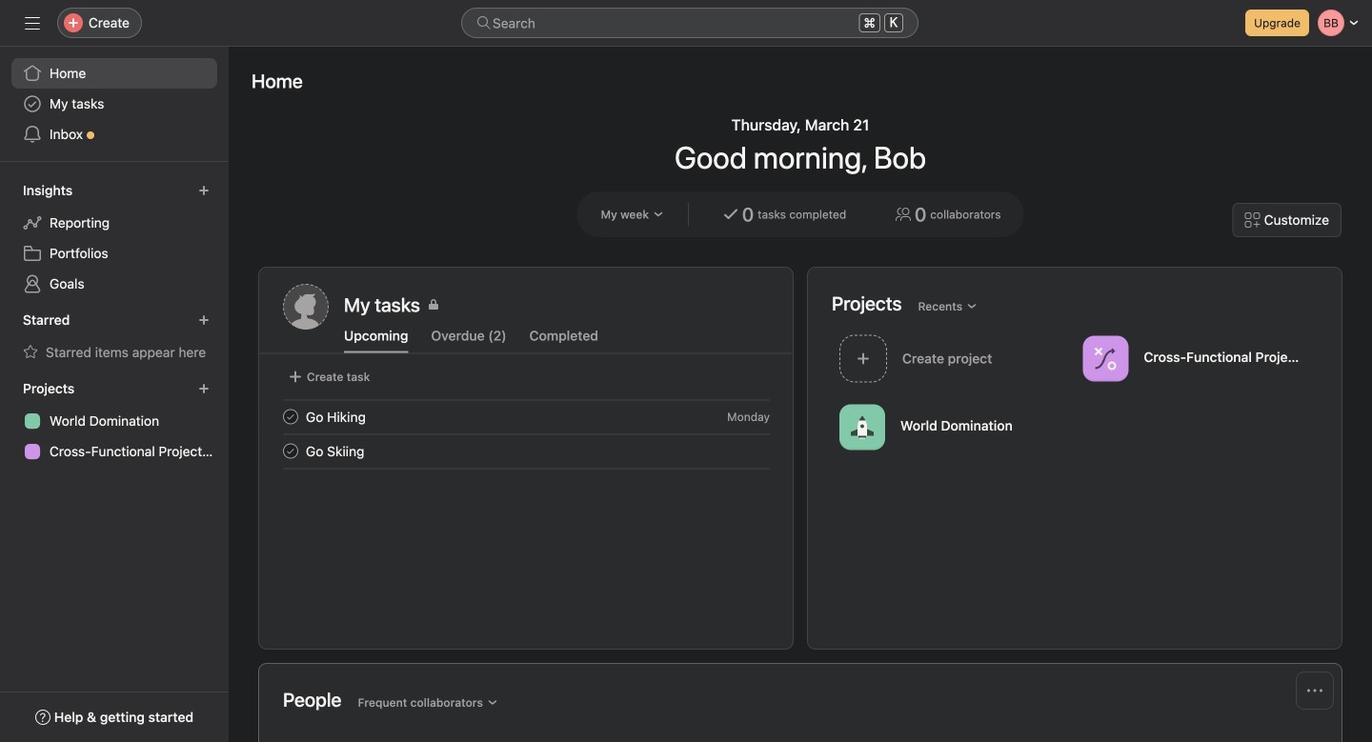 Task type: describe. For each thing, give the bounding box(es) containing it.
add items to starred image
[[198, 314, 210, 326]]

new project or portfolio image
[[198, 383, 210, 394]]

2 list item from the top
[[260, 434, 793, 468]]

Search tasks, projects, and more text field
[[461, 8, 919, 38]]

hide sidebar image
[[25, 15, 40, 30]]

add profile photo image
[[283, 284, 329, 330]]



Task type: vqa. For each thing, say whether or not it's contained in the screenshot.
first LIST ITEM
yes



Task type: locate. For each thing, give the bounding box(es) containing it.
mark complete image
[[279, 405, 302, 428]]

None field
[[461, 8, 919, 38]]

0 vertical spatial mark complete checkbox
[[279, 405, 302, 428]]

Mark complete checkbox
[[279, 405, 302, 428], [279, 440, 302, 463]]

insights element
[[0, 173, 229, 303]]

global element
[[0, 47, 229, 161]]

1 list item from the top
[[260, 400, 793, 434]]

line_and_symbols image
[[1094, 347, 1117, 370]]

mark complete checkbox up mark complete image
[[279, 405, 302, 428]]

mark complete image
[[279, 440, 302, 463]]

new insights image
[[198, 185, 210, 196]]

rocket image
[[851, 416, 874, 439]]

list item
[[260, 400, 793, 434], [260, 434, 793, 468]]

1 mark complete checkbox from the top
[[279, 405, 302, 428]]

projects element
[[0, 372, 229, 471]]

mark complete checkbox down mark complete icon
[[279, 440, 302, 463]]

1 vertical spatial mark complete checkbox
[[279, 440, 302, 463]]

starred element
[[0, 303, 229, 372]]

2 mark complete checkbox from the top
[[279, 440, 302, 463]]



